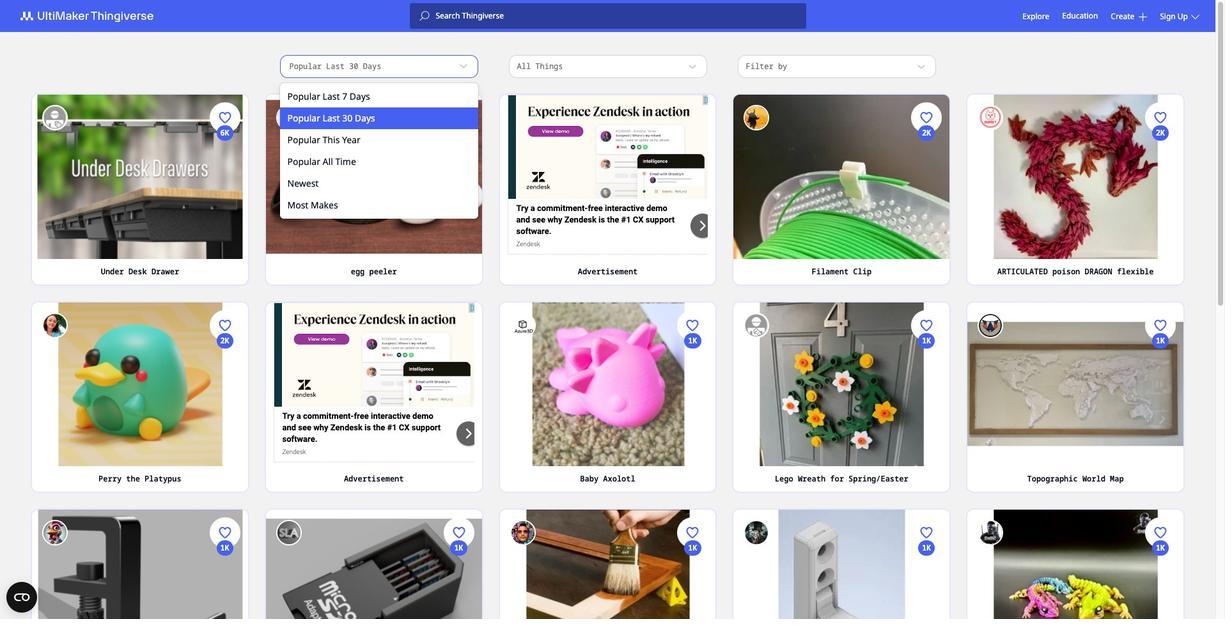 Task type: vqa. For each thing, say whether or not it's contained in the screenshot.


Task type: describe. For each thing, give the bounding box(es) containing it.
0 vertical spatial days
[[363, 61, 382, 72]]

54
[[220, 238, 230, 249]]

1k for thumbnail representing sd card holder /ru
[[455, 543, 464, 553]]

time
[[336, 155, 356, 168]]

0 vertical spatial last
[[326, 61, 345, 72]]

most
[[288, 199, 309, 211]]

popular up popular this year
[[288, 112, 321, 124]]

1k for thumbnail representing little grass dragon - articulated - print in place - flexi - no supports - fantasy
[[1157, 543, 1166, 553]]

popular up newest
[[288, 155, 321, 168]]

explore button
[[1023, 11, 1050, 21]]

thumbnail representing desk headphone holder - updated image
[[32, 510, 248, 619]]

8
[[925, 238, 929, 249]]

filter by button
[[738, 55, 936, 78]]

7
[[342, 90, 348, 102]]

up
[[1178, 11, 1189, 21]]

avatar image for thumbnail representing desk headphone holder - updated
[[42, 520, 68, 546]]

desk
[[129, 266, 147, 277]]

filament clip link
[[734, 259, 950, 284]]

flexible
[[1118, 266, 1155, 277]]

789
[[218, 390, 232, 401]]

most makes
[[288, 199, 338, 211]]

avatar image for thumbnail representing under desk drawer
[[42, 105, 68, 131]]

lego wreath for spring/easter link
[[734, 466, 950, 492]]

2k for 14
[[220, 335, 230, 346]]

0 vertical spatial 30
[[349, 61, 359, 72]]

lego wreath for spring/easter
[[775, 473, 909, 484]]

9
[[1159, 238, 1164, 249]]

makerbot logo image
[[13, 8, 169, 24]]

popular all time
[[288, 155, 356, 168]]

egg
[[351, 266, 365, 277]]

3k
[[455, 127, 464, 138]]

under
[[101, 266, 124, 277]]

things
[[536, 61, 563, 72]]

0 vertical spatial advertisement
[[578, 266, 638, 277]]

plusicon image
[[1140, 12, 1148, 21]]

14 for perry the platypus
[[220, 445, 230, 456]]

1k for thumbnail representing desk headphone holder - updated
[[220, 543, 230, 553]]

sign
[[1161, 11, 1176, 21]]

popular left 7 at the left top
[[288, 90, 321, 102]]

the
[[126, 473, 140, 484]]

2 vertical spatial days
[[355, 112, 375, 124]]

1k for thumbnail representing baby axolotl
[[689, 335, 698, 346]]

851
[[686, 390, 700, 401]]

1 vertical spatial popular last 30 days
[[288, 112, 375, 124]]

avatar image for thumbnail representing baby axolotl
[[510, 313, 536, 338]]

egg peeler
[[351, 266, 397, 277]]

Search Thingiverse text field
[[430, 11, 806, 21]]

peeler
[[369, 266, 397, 277]]

4k
[[220, 183, 230, 193]]

for
[[831, 473, 844, 484]]

thumbnail representing sd card holder /ru image
[[266, 510, 482, 619]]

thumbnail representing lego wreath for spring/easter image
[[734, 302, 950, 466]]

baby
[[580, 473, 599, 484]]

world
[[1083, 473, 1106, 484]]

6k
[[220, 127, 230, 138]]

create button
[[1112, 11, 1148, 21]]

avatar image for thumbnail representing perry the platypus
[[42, 313, 68, 338]]

clip
[[854, 266, 872, 277]]

create
[[1112, 11, 1135, 21]]

perry
[[99, 473, 122, 484]]

1k for thumbnail representing topographic world map on the right of page
[[1157, 335, 1166, 346]]

922
[[920, 390, 934, 401]]

education link
[[1063, 9, 1099, 23]]

avatar image for thumbnail representing paint piramides on the bottom of the page
[[510, 520, 536, 546]]

0 vertical spatial popular last 30 days
[[290, 61, 382, 72]]

avatar image for thumbnail representing lego wreath for spring/easter
[[744, 313, 770, 338]]

avatar image for thumbnail representing topographic world map on the right of page
[[978, 313, 1004, 338]]

education
[[1063, 10, 1099, 21]]

sign up
[[1161, 11, 1189, 21]]

2 vertical spatial last
[[323, 112, 340, 124]]

dragon
[[1085, 266, 1113, 277]]



Task type: locate. For each thing, give the bounding box(es) containing it.
14 for lego wreath for spring/easter
[[923, 445, 932, 456]]

14 down 922
[[923, 445, 932, 456]]

topographic world map link
[[968, 466, 1184, 492]]

under desk drawer
[[101, 266, 179, 277]]

days right 7 at the left top
[[350, 90, 370, 102]]

all inside button
[[517, 61, 531, 72]]

30 up popular last 7 days
[[349, 61, 359, 72]]

thumbnail representing perry the platypus image
[[32, 302, 248, 466]]

poison
[[1053, 266, 1081, 277]]

popular last 30 days up popular last 7 days
[[290, 61, 382, 72]]

year
[[342, 134, 361, 146]]

thumbnail representing little grass dragon - articulated - print in place - flexi - no supports - fantasy image
[[968, 510, 1184, 619]]

0 horizontal spatial all
[[323, 155, 333, 168]]

by
[[779, 61, 788, 72]]

1 vertical spatial days
[[350, 90, 370, 102]]

35
[[1157, 445, 1166, 456]]

popular left this
[[288, 134, 321, 146]]

1 vertical spatial advertisement
[[344, 473, 404, 484]]

avatar image
[[42, 105, 68, 131], [276, 105, 302, 131], [744, 105, 770, 131], [978, 105, 1004, 131], [42, 313, 68, 338], [510, 313, 536, 338], [744, 313, 770, 338], [978, 313, 1004, 338], [42, 520, 68, 546], [276, 520, 302, 546], [510, 520, 536, 546], [744, 520, 770, 546], [978, 520, 1004, 546]]

spring/easter
[[849, 473, 909, 484]]

1 horizontal spatial advertisement element
[[508, 95, 723, 255]]

all things button
[[509, 55, 707, 78]]

filament clip
[[812, 266, 872, 277]]

avatar image for the thumbnail representing articulated poison dragon flexible
[[978, 105, 1004, 131]]

avatar image for thumbnail representing filament clip
[[744, 105, 770, 131]]

thumbnail representing filament clip image
[[734, 95, 950, 259]]

all left things
[[517, 61, 531, 72]]

2k
[[923, 127, 932, 138], [1157, 127, 1166, 138], [220, 335, 230, 346]]

1 vertical spatial all
[[323, 155, 333, 168]]

thumbnail representing egg peeler image
[[266, 95, 482, 259]]

30
[[349, 61, 359, 72], [342, 112, 353, 124]]

2k for 8
[[923, 127, 932, 138]]

880
[[1154, 390, 1168, 401]]

671
[[1154, 598, 1168, 609]]

last
[[326, 61, 345, 72], [323, 90, 340, 102], [323, 112, 340, 124]]

2 14 from the left
[[923, 445, 932, 456]]

filament
[[812, 266, 849, 277]]

egg peeler link
[[266, 259, 482, 284]]

1 horizontal spatial 2k
[[923, 127, 932, 138]]

all left time
[[323, 155, 333, 168]]

last up this
[[323, 112, 340, 124]]

drawer
[[152, 266, 179, 277]]

0 vertical spatial advertisement element
[[508, 95, 723, 255]]

1 vertical spatial last
[[323, 90, 340, 102]]

popular last 7 days
[[288, 90, 370, 102]]

filter
[[746, 61, 774, 72]]

search control image
[[419, 11, 430, 21]]

0 horizontal spatial advertisement
[[344, 473, 404, 484]]

1k for thumbnail representing paint piramides on the bottom of the page
[[689, 543, 698, 553]]

thumbnail representing under desk drawer image
[[32, 95, 248, 259]]

explore
[[1023, 11, 1050, 21]]

axolotl
[[603, 473, 636, 484]]

popular up popular last 7 days
[[290, 61, 322, 72]]

advertisement
[[578, 266, 638, 277], [344, 473, 404, 484]]

thumbnail representing baby axolotl image
[[500, 302, 716, 466]]

2k for 9
[[1157, 127, 1166, 138]]

1 vertical spatial advertisement element
[[274, 302, 489, 462]]

days
[[363, 61, 382, 72], [350, 90, 370, 102], [355, 112, 375, 124]]

36
[[455, 238, 464, 249]]

0 vertical spatial all
[[517, 61, 531, 72]]

thumbnail representing topographic world map image
[[968, 302, 1184, 466]]

14
[[220, 445, 230, 456], [923, 445, 932, 456]]

perry the platypus link
[[32, 466, 248, 492]]

all things
[[517, 61, 563, 72]]

717
[[452, 598, 466, 609]]

avatar image for thumbnail representing little grass dragon - articulated - print in place - flexi - no supports - fantasy
[[978, 520, 1004, 546]]

900
[[686, 598, 700, 609]]

topographic world map
[[1028, 473, 1125, 484]]

thumbnail representing foldable wall hook 2024 (print in place) image
[[734, 510, 950, 619]]

baby axolotl
[[580, 473, 636, 484]]

advertisement element
[[508, 95, 723, 255], [274, 302, 489, 462]]

1k for thumbnail representing lego wreath for spring/easter
[[923, 335, 932, 346]]

30 down 7 at the left top
[[342, 112, 353, 124]]

baby axolotl link
[[500, 466, 716, 492]]

open widget image
[[6, 582, 37, 613]]

filter by
[[746, 61, 788, 72]]

2 horizontal spatial 2k
[[1157, 127, 1166, 138]]

popular this year
[[288, 134, 361, 146]]

newest
[[288, 177, 319, 189]]

last left 7 at the left top
[[323, 90, 340, 102]]

articulated
[[998, 266, 1049, 277]]

lego
[[775, 473, 794, 484]]

this
[[323, 134, 340, 146]]

1 horizontal spatial 14
[[923, 445, 932, 456]]

avatar image for thumbnail representing egg peeler
[[276, 105, 302, 131]]

14 down 789
[[220, 445, 230, 456]]

1 horizontal spatial advertisement
[[578, 266, 638, 277]]

avatar image for thumbnail representing sd card holder /ru
[[276, 520, 302, 546]]

1 horizontal spatial all
[[517, 61, 531, 72]]

topographic
[[1028, 473, 1078, 484]]

1 14 from the left
[[220, 445, 230, 456]]

thumbnail representing articulated poison dragon flexible image
[[968, 95, 1184, 259]]

1k for thumbnail representing foldable wall hook 2024 (print in place)
[[923, 543, 932, 553]]

thumbnail representing paint piramides image
[[500, 510, 716, 619]]

0 horizontal spatial 14
[[220, 445, 230, 456]]

days up year on the left top of the page
[[355, 112, 375, 124]]

0 horizontal spatial advertisement element
[[274, 302, 489, 462]]

sign up button
[[1161, 11, 1203, 21]]

avatar image for thumbnail representing foldable wall hook 2024 (print in place)
[[744, 520, 770, 546]]

platypus
[[145, 473, 182, 484]]

0 horizontal spatial 2k
[[220, 335, 230, 346]]

1 vertical spatial 30
[[342, 112, 353, 124]]

map
[[1111, 473, 1125, 484]]

perry the platypus
[[99, 473, 182, 484]]

1k
[[923, 183, 932, 193], [1157, 183, 1166, 193], [689, 335, 698, 346], [923, 335, 932, 346], [1157, 335, 1166, 346], [220, 543, 230, 553], [455, 543, 464, 553], [689, 543, 698, 553], [923, 543, 932, 553], [1157, 543, 1166, 553]]

makes
[[311, 199, 338, 211]]

popular last 30 days up this
[[288, 112, 375, 124]]

popular
[[290, 61, 322, 72], [288, 90, 321, 102], [288, 112, 321, 124], [288, 134, 321, 146], [288, 155, 321, 168]]

wreath
[[798, 473, 826, 484]]

articulated poison dragon flexible
[[998, 266, 1155, 277]]

last up popular last 7 days
[[326, 61, 345, 72]]

all
[[517, 61, 531, 72], [323, 155, 333, 168]]

articulated poison dragon flexible link
[[968, 259, 1184, 284]]

popular last 30 days
[[290, 61, 382, 72], [288, 112, 375, 124]]

under desk drawer link
[[32, 259, 248, 284]]

days up popular last 7 days
[[363, 61, 382, 72]]



